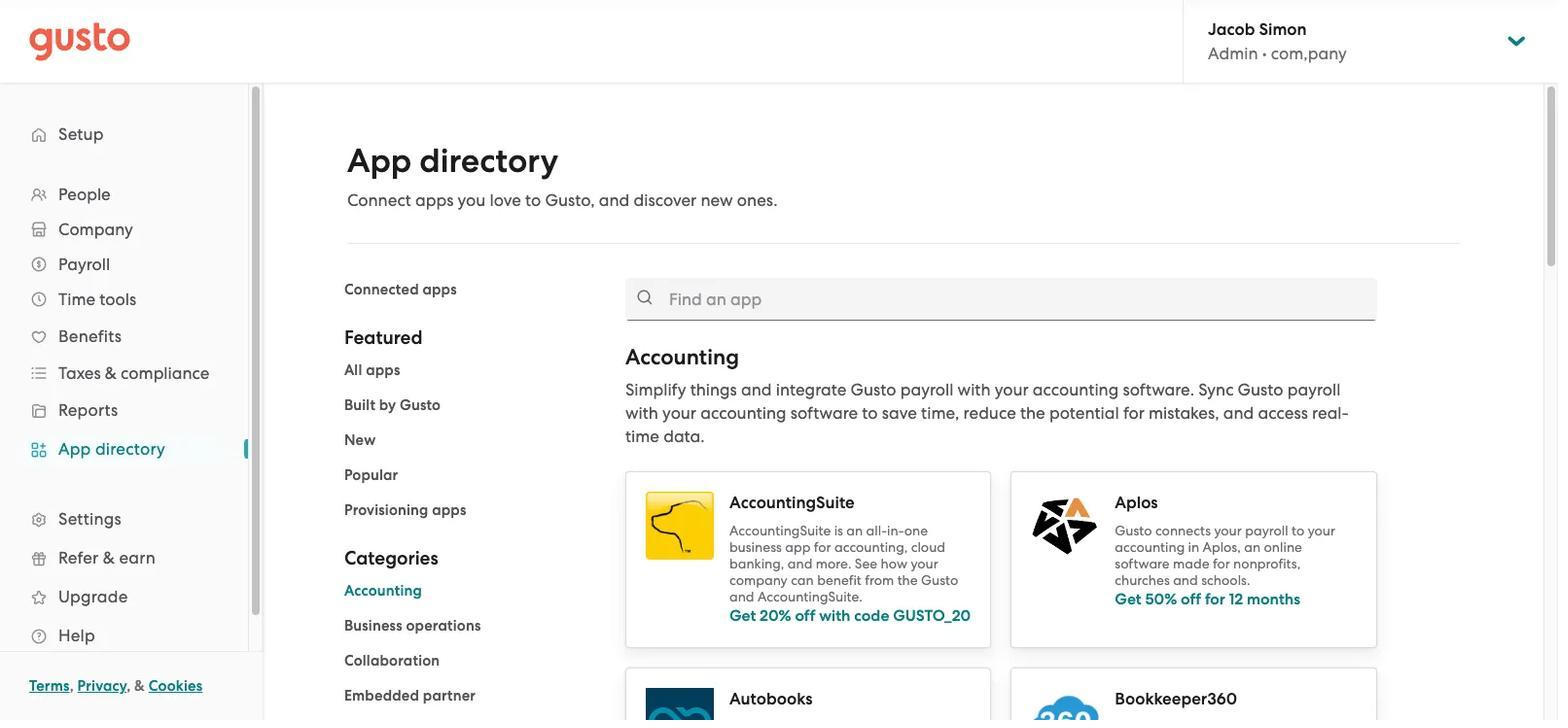 Task type: describe. For each thing, give the bounding box(es) containing it.
all
[[344, 362, 362, 379]]

churches
[[1115, 573, 1170, 589]]

benefits link
[[19, 319, 229, 354]]

terms
[[29, 678, 70, 696]]

settings
[[58, 510, 122, 529]]

connected apps link
[[344, 281, 457, 299]]

for left 12
[[1205, 591, 1226, 609]]

embedded partner
[[344, 688, 476, 705]]

privacy
[[77, 678, 127, 696]]

payroll
[[58, 255, 110, 274]]

taxes
[[58, 364, 101, 383]]

refer & earn
[[58, 549, 156, 568]]

reduce
[[964, 404, 1016, 423]]

aplos logo image
[[1032, 492, 1100, 560]]

accounting inside "aplos gusto connects your payroll to your accounting in aplos, an online software made for nonprofits, churches and schools. get 50% off for 12 months"
[[1115, 540, 1185, 556]]

is
[[834, 523, 843, 539]]

accounting link
[[344, 583, 422, 600]]

gusto navigation element
[[0, 84, 248, 687]]

one
[[905, 523, 928, 539]]

mistakes,
[[1149, 404, 1220, 423]]

reports link
[[19, 393, 229, 428]]

nonprofits,
[[1234, 556, 1301, 572]]

reports
[[58, 401, 118, 420]]

to inside accounting simplify things and integrate gusto payroll with your accounting software. sync gusto payroll with your accounting software to save time, reduce the potential for mistakes, and access real- time data.
[[862, 404, 878, 423]]

bookkeeper360 logo image
[[1032, 688, 1100, 721]]

apps for provisioning apps
[[432, 502, 466, 520]]

benefits
[[58, 327, 122, 346]]

0 vertical spatial accounting
[[1033, 380, 1119, 400]]

can
[[791, 573, 814, 589]]

off inside "aplos gusto connects your payroll to your accounting in aplos, an online software made for nonprofits, churches and schools. get 50% off for 12 months"
[[1181, 591, 1202, 609]]

jacob
[[1208, 19, 1255, 40]]

to inside app directory connect apps you love to gusto, and discover new ones.
[[525, 191, 541, 210]]

refer
[[58, 549, 99, 568]]

off inside accountingsuite accountingsuite is an all-in-one business app for accounting, cloud banking, and more. see how your company can benefit from the gusto and accountingsuite. get 20% off with code gusto_20
[[795, 607, 816, 626]]

things
[[690, 380, 737, 400]]

with inside accountingsuite accountingsuite is an all-in-one business app for accounting, cloud banking, and more. see how your company can benefit from the gusto and accountingsuite. get 20% off with code gusto_20
[[819, 607, 851, 626]]

ones.
[[737, 191, 778, 210]]

business operations
[[344, 618, 481, 635]]

all-
[[866, 523, 887, 539]]

payroll inside "aplos gusto connects your payroll to your accounting in aplos, an online software made for nonprofits, churches and schools. get 50% off for 12 months"
[[1245, 523, 1289, 539]]

simon
[[1259, 19, 1307, 40]]

payroll up real-
[[1288, 380, 1341, 400]]

potential
[[1050, 404, 1120, 423]]

cloud
[[911, 540, 946, 556]]

provisioning apps
[[344, 502, 466, 520]]

built by gusto link
[[344, 397, 441, 414]]

business
[[730, 540, 782, 556]]

all apps link
[[344, 362, 400, 379]]

made
[[1173, 556, 1210, 572]]

0 horizontal spatial with
[[626, 404, 659, 423]]

accountingsuite accountingsuite is an all-in-one business app for accounting, cloud banking, and more. see how your company can benefit from the gusto and accountingsuite. get 20% off with code gusto_20
[[730, 493, 971, 626]]

accountingsuite logo image
[[646, 492, 714, 560]]

to inside "aplos gusto connects your payroll to your accounting in aplos, an online software made for nonprofits, churches and schools. get 50% off for 12 months"
[[1292, 523, 1305, 539]]

cookies button
[[149, 675, 203, 699]]

list for featured
[[344, 359, 596, 522]]

payroll button
[[19, 247, 229, 282]]

apps inside app directory connect apps you love to gusto, and discover new ones.
[[416, 191, 454, 210]]

see
[[855, 556, 878, 572]]

connected apps
[[344, 281, 457, 299]]

new
[[701, 191, 733, 210]]

and inside "aplos gusto connects your payroll to your accounting in aplos, an online software made for nonprofits, churches and schools. get 50% off for 12 months"
[[1173, 573, 1198, 589]]

accounting for accounting
[[344, 583, 422, 600]]

discover
[[634, 191, 697, 210]]

upgrade link
[[19, 580, 229, 615]]

embedded
[[344, 688, 419, 705]]

access
[[1258, 404, 1308, 423]]

months
[[1247, 591, 1301, 609]]

in-
[[887, 523, 905, 539]]

time tools
[[58, 290, 136, 309]]

get inside accountingsuite accountingsuite is an all-in-one business app for accounting, cloud banking, and more. see how your company can benefit from the gusto and accountingsuite. get 20% off with code gusto_20
[[730, 607, 756, 626]]

gusto inside accountingsuite accountingsuite is an all-in-one business app for accounting, cloud banking, and more. see how your company can benefit from the gusto and accountingsuite. get 20% off with code gusto_20
[[921, 573, 958, 589]]

setup link
[[19, 117, 229, 152]]

connect
[[347, 191, 411, 210]]

gusto,
[[545, 191, 595, 210]]

operations
[[406, 618, 481, 635]]

1 , from the left
[[70, 678, 74, 696]]

you
[[458, 191, 486, 210]]

12
[[1229, 591, 1244, 609]]

autobooks logo image
[[646, 688, 714, 721]]

gusto right by
[[400, 397, 441, 414]]

2 accountingsuite from the top
[[730, 523, 831, 539]]

0 vertical spatial with
[[958, 380, 991, 400]]

how
[[881, 556, 908, 572]]

an inside "aplos gusto connects your payroll to your accounting in aplos, an online software made for nonprofits, churches and schools. get 50% off for 12 months"
[[1245, 540, 1261, 556]]

terms , privacy , & cookies
[[29, 678, 203, 696]]

directory for app directory connect apps you love to gusto, and discover new ones.
[[420, 141, 559, 181]]

help
[[58, 627, 95, 646]]

time,
[[921, 404, 960, 423]]

App Search field
[[626, 278, 1377, 321]]

help link
[[19, 619, 229, 654]]

gusto inside "aplos gusto connects your payroll to your accounting in aplos, an online software made for nonprofits, churches and schools. get 50% off for 12 months"
[[1115, 523, 1152, 539]]

app for app directory connect apps you love to gusto, and discover new ones.
[[347, 141, 412, 181]]

simplify
[[626, 380, 686, 400]]

refer & earn link
[[19, 541, 229, 576]]

software.
[[1123, 380, 1195, 400]]

online
[[1264, 540, 1303, 556]]

taxes & compliance
[[58, 364, 210, 383]]

aplos gusto connects your payroll to your accounting in aplos, an online software made for nonprofits, churches and schools. get 50% off for 12 months
[[1115, 493, 1336, 609]]

privacy link
[[77, 678, 127, 696]]

all apps
[[344, 362, 400, 379]]

bookkeeper360 button
[[1011, 668, 1377, 721]]



Task type: locate. For each thing, give the bounding box(es) containing it.
1 horizontal spatial software
[[1115, 556, 1170, 572]]

built
[[344, 397, 376, 414]]

directory for app directory
[[95, 440, 165, 459]]

the inside accounting simplify things and integrate gusto payroll with your accounting software. sync gusto payroll with your accounting software to save time, reduce the potential for mistakes, and access real- time data.
[[1021, 404, 1046, 423]]

& left earn
[[103, 549, 115, 568]]

for down software.
[[1124, 404, 1145, 423]]

0 vertical spatial accounting
[[626, 344, 739, 371]]

payroll up online
[[1245, 523, 1289, 539]]

accounting
[[1033, 380, 1119, 400], [701, 404, 787, 423], [1115, 540, 1185, 556]]

get down churches
[[1115, 591, 1142, 609]]

autobooks button
[[626, 668, 992, 721]]

apps for connected apps
[[423, 281, 457, 299]]

app
[[347, 141, 412, 181], [58, 440, 91, 459]]

tools
[[99, 290, 136, 309]]

the inside accountingsuite accountingsuite is an all-in-one business app for accounting, cloud banking, and more. see how your company can benefit from the gusto and accountingsuite. get 20% off with code gusto_20
[[898, 573, 918, 589]]

from
[[865, 573, 894, 589]]

gusto up save
[[851, 380, 896, 400]]

& right taxes
[[105, 364, 117, 383]]

for up more.
[[814, 540, 831, 556]]

real-
[[1313, 404, 1349, 423]]

1 vertical spatial app
[[58, 440, 91, 459]]

1 accountingsuite from the top
[[730, 493, 855, 514]]

1 horizontal spatial get
[[1115, 591, 1142, 609]]

accounting up churches
[[1115, 540, 1185, 556]]

1 vertical spatial accounting
[[701, 404, 787, 423]]

0 horizontal spatial the
[[898, 573, 918, 589]]

1 horizontal spatial off
[[1181, 591, 1202, 609]]

app up the connect
[[347, 141, 412, 181]]

directory inside list
[[95, 440, 165, 459]]

upgrade
[[58, 588, 128, 607]]

0 vertical spatial app
[[347, 141, 412, 181]]

popular
[[344, 467, 398, 485]]

0 horizontal spatial off
[[795, 607, 816, 626]]

directory up love
[[420, 141, 559, 181]]

and right gusto,
[[599, 191, 630, 210]]

autobooks
[[730, 689, 813, 710]]

to left save
[[862, 404, 878, 423]]

1 horizontal spatial accounting
[[626, 344, 739, 371]]

gusto down "cloud"
[[921, 573, 958, 589]]

1 vertical spatial &
[[103, 549, 115, 568]]

1 horizontal spatial with
[[819, 607, 851, 626]]

0 horizontal spatial app
[[58, 440, 91, 459]]

and
[[599, 191, 630, 210], [741, 380, 772, 400], [1224, 404, 1254, 423], [788, 556, 813, 572], [1173, 573, 1198, 589], [730, 590, 755, 605]]

payroll up time,
[[901, 380, 954, 400]]

code
[[854, 607, 890, 626]]

setup
[[58, 125, 104, 144]]

1 horizontal spatial to
[[862, 404, 878, 423]]

2 vertical spatial to
[[1292, 523, 1305, 539]]

bookkeeper360
[[1115, 689, 1238, 710]]

accounting inside accounting simplify things and integrate gusto payroll with your accounting software. sync gusto payroll with your accounting software to save time, reduce the potential for mistakes, and access real- time data.
[[626, 344, 739, 371]]

apps right provisioning
[[432, 502, 466, 520]]

get inside "aplos gusto connects your payroll to your accounting in aplos, an online software made for nonprofits, churches and schools. get 50% off for 12 months"
[[1115, 591, 1142, 609]]

list containing accounting
[[344, 580, 596, 721]]

& for earn
[[103, 549, 115, 568]]

gusto up access
[[1238, 380, 1284, 400]]

accounting simplify things and integrate gusto payroll with your accounting software. sync gusto payroll with your accounting software to save time, reduce the potential for mistakes, and access real- time data.
[[626, 344, 1349, 447]]

the down how
[[898, 573, 918, 589]]

list containing people
[[0, 177, 248, 656]]

1 horizontal spatial ,
[[127, 678, 131, 696]]

apps right all
[[366, 362, 400, 379]]

aplos
[[1115, 493, 1158, 514]]

and right things
[[741, 380, 772, 400]]

accounting down things
[[701, 404, 787, 423]]

& for compliance
[[105, 364, 117, 383]]

0 vertical spatial the
[[1021, 404, 1046, 423]]

& inside refer & earn link
[[103, 549, 115, 568]]

1 vertical spatial an
[[1245, 540, 1261, 556]]

the right reduce
[[1021, 404, 1046, 423]]

0 vertical spatial directory
[[420, 141, 559, 181]]

1 vertical spatial directory
[[95, 440, 165, 459]]

app for app directory
[[58, 440, 91, 459]]

banking,
[[730, 556, 785, 572]]

jacob simon admin • com,pany
[[1208, 19, 1347, 63]]

2 horizontal spatial to
[[1292, 523, 1305, 539]]

to up online
[[1292, 523, 1305, 539]]

2 vertical spatial &
[[134, 678, 145, 696]]

2 vertical spatial accounting
[[1115, 540, 1185, 556]]

with
[[958, 380, 991, 400], [626, 404, 659, 423], [819, 607, 851, 626]]

for
[[1124, 404, 1145, 423], [814, 540, 831, 556], [1213, 556, 1230, 572], [1205, 591, 1226, 609]]

taxes & compliance button
[[19, 356, 229, 391]]

app directory link
[[19, 432, 229, 467]]

& inside taxes & compliance dropdown button
[[105, 364, 117, 383]]

the for accountingsuite
[[898, 573, 918, 589]]

50%
[[1146, 591, 1177, 609]]

None search field
[[626, 278, 1377, 321]]

1 vertical spatial accountingsuite
[[730, 523, 831, 539]]

company
[[730, 573, 788, 589]]

0 vertical spatial an
[[847, 523, 863, 539]]

integrate
[[776, 380, 847, 400]]

popular link
[[344, 467, 398, 485]]

your inside accountingsuite accountingsuite is an all-in-one business app for accounting, cloud banking, and more. see how your company can benefit from the gusto and accountingsuite. get 20% off with code gusto_20
[[911, 556, 939, 572]]

1 vertical spatial the
[[898, 573, 918, 589]]

and down made
[[1173, 573, 1198, 589]]

admin
[[1208, 44, 1258, 63]]

new link
[[344, 432, 376, 449]]

app down reports
[[58, 440, 91, 459]]

1 horizontal spatial app
[[347, 141, 412, 181]]

, left privacy
[[70, 678, 74, 696]]

aplos,
[[1203, 540, 1241, 556]]

for down aplos,
[[1213, 556, 1230, 572]]

provisioning apps link
[[344, 502, 466, 520]]

app directory
[[58, 440, 165, 459]]

time
[[58, 290, 95, 309]]

built by gusto
[[344, 397, 441, 414]]

0 vertical spatial &
[[105, 364, 117, 383]]

for inside accountingsuite accountingsuite is an all-in-one business app for accounting, cloud banking, and more. see how your company can benefit from the gusto and accountingsuite. get 20% off with code gusto_20
[[814, 540, 831, 556]]

and down app
[[788, 556, 813, 572]]

get left 20%
[[730, 607, 756, 626]]

time
[[626, 427, 660, 447]]

accounting up potential
[[1033, 380, 1119, 400]]

new
[[344, 432, 376, 449]]

data.
[[664, 427, 705, 447]]

app inside gusto navigation element
[[58, 440, 91, 459]]

0 horizontal spatial get
[[730, 607, 756, 626]]

0 horizontal spatial software
[[791, 404, 858, 423]]

accounting up simplify
[[626, 344, 739, 371]]

,
[[70, 678, 74, 696], [127, 678, 131, 696]]

business operations link
[[344, 618, 481, 635]]

0 vertical spatial accountingsuite
[[730, 493, 855, 514]]

and down company
[[730, 590, 755, 605]]

benefit
[[817, 573, 862, 589]]

apps for all apps
[[366, 362, 400, 379]]

0 horizontal spatial ,
[[70, 678, 74, 696]]

1 horizontal spatial directory
[[420, 141, 559, 181]]

software up churches
[[1115, 556, 1170, 572]]

earn
[[119, 549, 156, 568]]

off right 50%
[[1181, 591, 1202, 609]]

an
[[847, 523, 863, 539], [1245, 540, 1261, 556]]

and down sync
[[1224, 404, 1254, 423]]

company button
[[19, 212, 229, 247]]

2 horizontal spatial with
[[958, 380, 991, 400]]

provisioning
[[344, 502, 429, 520]]

people button
[[19, 177, 229, 212]]

home image
[[29, 22, 130, 61]]

0 horizontal spatial to
[[525, 191, 541, 210]]

1 horizontal spatial an
[[1245, 540, 1261, 556]]

0 vertical spatial to
[[525, 191, 541, 210]]

&
[[105, 364, 117, 383], [103, 549, 115, 568], [134, 678, 145, 696]]

directory down reports link
[[95, 440, 165, 459]]

compliance
[[121, 364, 210, 383]]

& left cookies
[[134, 678, 145, 696]]

for inside accounting simplify things and integrate gusto payroll with your accounting software. sync gusto payroll with your accounting software to save time, reduce the potential for mistakes, and access real- time data.
[[1124, 404, 1145, 423]]

with up reduce
[[958, 380, 991, 400]]

0 horizontal spatial accounting
[[344, 583, 422, 600]]

com,pany
[[1271, 44, 1347, 63]]

off down accountingsuite.
[[795, 607, 816, 626]]

with up time
[[626, 404, 659, 423]]

gusto down aplos
[[1115, 523, 1152, 539]]

list
[[0, 177, 248, 656], [344, 359, 596, 522], [344, 580, 596, 721]]

1 vertical spatial to
[[862, 404, 878, 423]]

and inside app directory connect apps you love to gusto, and discover new ones.
[[599, 191, 630, 210]]

in
[[1188, 540, 1200, 556]]

list containing all apps
[[344, 359, 596, 522]]

the for accounting
[[1021, 404, 1046, 423]]

accounting down the categories
[[344, 583, 422, 600]]

directory
[[420, 141, 559, 181], [95, 440, 165, 459]]

to right love
[[525, 191, 541, 210]]

sync
[[1199, 380, 1234, 400]]

1 vertical spatial with
[[626, 404, 659, 423]]

0 vertical spatial software
[[791, 404, 858, 423]]

1 vertical spatial accounting
[[344, 583, 422, 600]]

directory inside app directory connect apps you love to gusto, and discover new ones.
[[420, 141, 559, 181]]

list for categories
[[344, 580, 596, 721]]

love
[[490, 191, 521, 210]]

0 horizontal spatial an
[[847, 523, 863, 539]]

software inside "aplos gusto connects your payroll to your accounting in aplos, an online software made for nonprofits, churches and schools. get 50% off for 12 months"
[[1115, 556, 1170, 572]]

an up nonprofits,
[[1245, 540, 1261, 556]]

apps right connected
[[423, 281, 457, 299]]

terms link
[[29, 678, 70, 696]]

with down accountingsuite.
[[819, 607, 851, 626]]

accounting,
[[835, 540, 908, 556]]

1 vertical spatial software
[[1115, 556, 1170, 572]]

, left cookies
[[127, 678, 131, 696]]

embedded partner link
[[344, 688, 476, 705]]

company
[[58, 220, 133, 239]]

0 horizontal spatial directory
[[95, 440, 165, 459]]

an right is
[[847, 523, 863, 539]]

software inside accounting simplify things and integrate gusto payroll with your accounting software. sync gusto payroll with your accounting software to save time, reduce the potential for mistakes, and access real- time data.
[[791, 404, 858, 423]]

an inside accountingsuite accountingsuite is an all-in-one business app for accounting, cloud banking, and more. see how your company can benefit from the gusto and accountingsuite. get 20% off with code gusto_20
[[847, 523, 863, 539]]

app inside app directory connect apps you love to gusto, and discover new ones.
[[347, 141, 412, 181]]

get
[[1115, 591, 1142, 609], [730, 607, 756, 626]]

collaboration link
[[344, 653, 440, 670]]

to
[[525, 191, 541, 210], [862, 404, 878, 423], [1292, 523, 1305, 539]]

apps left you
[[416, 191, 454, 210]]

2 vertical spatial with
[[819, 607, 851, 626]]

2 , from the left
[[127, 678, 131, 696]]

accounting for accounting simplify things and integrate gusto payroll with your accounting software. sync gusto payroll with your accounting software to save time, reduce the potential for mistakes, and access real- time data.
[[626, 344, 739, 371]]

save
[[882, 404, 917, 423]]

time tools button
[[19, 282, 229, 317]]

1 horizontal spatial the
[[1021, 404, 1046, 423]]

accountingsuite
[[730, 493, 855, 514], [730, 523, 831, 539]]

partner
[[423, 688, 476, 705]]

software down 'integrate'
[[791, 404, 858, 423]]

by
[[379, 397, 396, 414]]



Task type: vqa. For each thing, say whether or not it's contained in the screenshot.
integrate
yes



